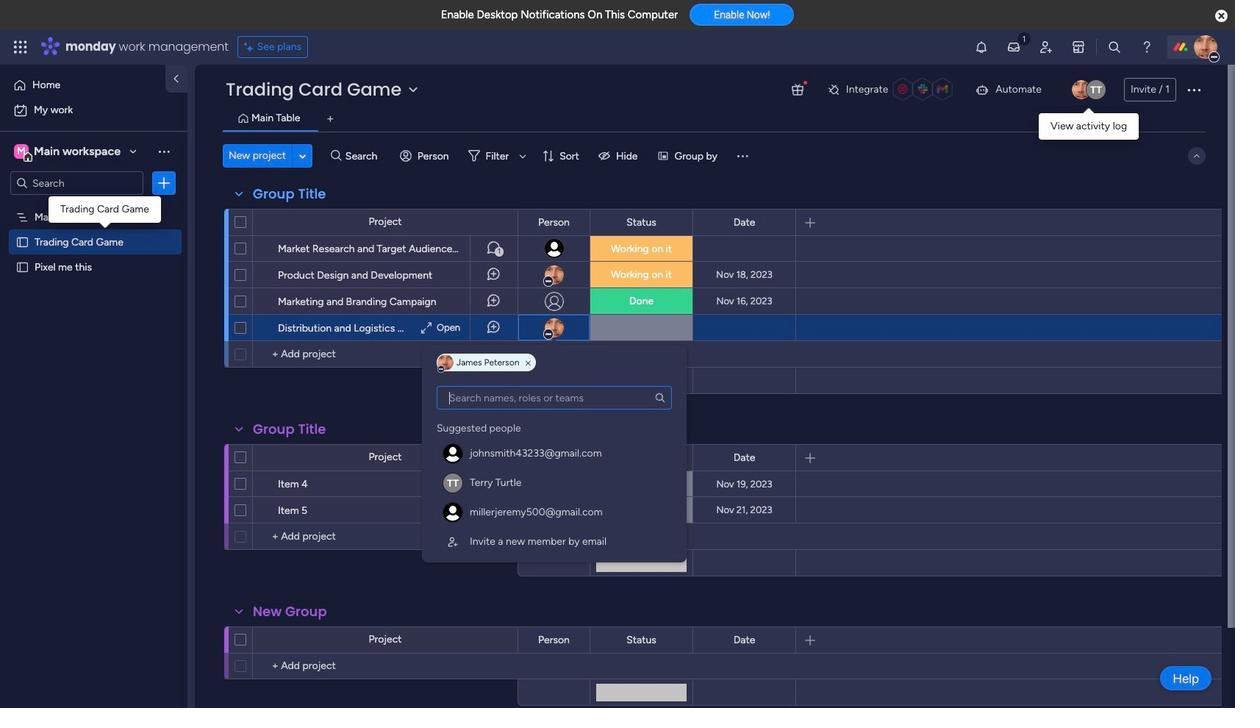 Task type: locate. For each thing, give the bounding box(es) containing it.
james peterson image
[[438, 355, 454, 371]]

tree grid inside list box
[[437, 416, 672, 557]]

james peterson image down monday marketplace image
[[1073, 80, 1092, 99]]

james peterson image
[[1195, 35, 1218, 59], [1073, 80, 1092, 99], [543, 317, 565, 339]]

dialog
[[422, 345, 687, 563]]

update feed image
[[1007, 40, 1022, 54]]

menu image
[[736, 149, 750, 163]]

+ Add project text field
[[260, 346, 511, 363], [260, 528, 511, 546], [260, 658, 511, 675]]

option
[[9, 74, 157, 97], [9, 99, 179, 122], [0, 203, 188, 206]]

0 vertical spatial public board image
[[15, 235, 29, 249]]

search everything image
[[1108, 40, 1123, 54]]

options image
[[1186, 81, 1204, 99], [205, 230, 216, 267], [205, 256, 216, 293], [205, 283, 216, 320], [205, 309, 216, 346], [205, 465, 216, 502], [205, 492, 216, 529]]

1 vertical spatial public board image
[[15, 260, 29, 274]]

dapulse close image
[[1216, 9, 1229, 24]]

None field
[[249, 185, 330, 204], [535, 214, 574, 231], [623, 214, 661, 231], [730, 214, 759, 231], [249, 420, 330, 439], [535, 450, 574, 466], [730, 450, 759, 466], [249, 603, 331, 622], [535, 632, 574, 649], [623, 632, 661, 649], [730, 632, 759, 649], [249, 185, 330, 204], [535, 214, 574, 231], [623, 214, 661, 231], [730, 214, 759, 231], [249, 420, 330, 439], [535, 450, 574, 466], [730, 450, 759, 466], [249, 603, 331, 622], [535, 632, 574, 649], [623, 632, 661, 649], [730, 632, 759, 649]]

2 vertical spatial + add project text field
[[260, 658, 511, 675]]

james peterson image up search for content 'search box'
[[543, 317, 565, 339]]

0 vertical spatial + add project text field
[[260, 346, 511, 363]]

tab list
[[223, 107, 1207, 132]]

1 vertical spatial option
[[9, 99, 179, 122]]

workspace image
[[14, 143, 29, 160]]

list box
[[0, 201, 188, 478], [434, 386, 675, 557]]

workspace options image
[[157, 144, 171, 159]]

2 horizontal spatial james peterson image
[[1195, 35, 1218, 59]]

None search field
[[437, 386, 672, 410]]

public board image
[[15, 235, 29, 249], [15, 260, 29, 274]]

1 vertical spatial + add project text field
[[260, 528, 511, 546]]

suggested people row
[[437, 416, 521, 436]]

1 horizontal spatial list box
[[434, 386, 675, 557]]

collapse image
[[1192, 150, 1204, 162]]

2 public board image from the top
[[15, 260, 29, 274]]

0 horizontal spatial james peterson image
[[543, 317, 565, 339]]

tab
[[319, 107, 342, 131]]

invite members image
[[1040, 40, 1054, 54]]

james peterson image down dapulse close image
[[1195, 35, 1218, 59]]

1 horizontal spatial james peterson image
[[1073, 80, 1092, 99]]

tree grid
[[437, 416, 672, 557]]

0 vertical spatial james peterson image
[[1195, 35, 1218, 59]]

[object object] element
[[437, 439, 672, 469], [437, 469, 672, 498], [437, 498, 672, 527], [437, 527, 672, 557]]

dapulse x slim image
[[526, 359, 531, 368]]

Search field
[[342, 146, 386, 166]]

select product image
[[13, 40, 28, 54]]

arrow down image
[[514, 147, 532, 165]]

4 [object object] element from the top
[[437, 527, 672, 557]]



Task type: vqa. For each thing, say whether or not it's contained in the screenshot.
Search field
yes



Task type: describe. For each thing, give the bounding box(es) containing it.
0 horizontal spatial list box
[[0, 201, 188, 478]]

2 + add project text field from the top
[[260, 528, 511, 546]]

3 [object object] element from the top
[[437, 498, 672, 527]]

search image
[[655, 392, 667, 404]]

v2 search image
[[331, 148, 342, 164]]

2 vertical spatial james peterson image
[[543, 317, 565, 339]]

1 [object object] element from the top
[[437, 439, 672, 469]]

2 vertical spatial option
[[0, 203, 188, 206]]

3 + add project text field from the top
[[260, 658, 511, 675]]

1 + add project text field from the top
[[260, 346, 511, 363]]

add view image
[[328, 114, 334, 125]]

monday marketplace image
[[1072, 40, 1087, 54]]

1 public board image from the top
[[15, 235, 29, 249]]

terry turtle image
[[1087, 80, 1106, 99]]

1 vertical spatial james peterson image
[[1073, 80, 1092, 99]]

none search field inside list box
[[437, 386, 672, 410]]

notifications image
[[975, 40, 989, 54]]

1 image
[[1018, 30, 1031, 47]]

see plans image
[[244, 39, 257, 55]]

Search in workspace field
[[31, 175, 123, 192]]

help image
[[1140, 40, 1155, 54]]

Search for content search field
[[437, 386, 672, 410]]

2 [object object] element from the top
[[437, 469, 672, 498]]

0 vertical spatial option
[[9, 74, 157, 97]]

angle down image
[[299, 150, 306, 161]]

workspace selection element
[[14, 143, 123, 162]]

options image
[[157, 176, 171, 191]]



